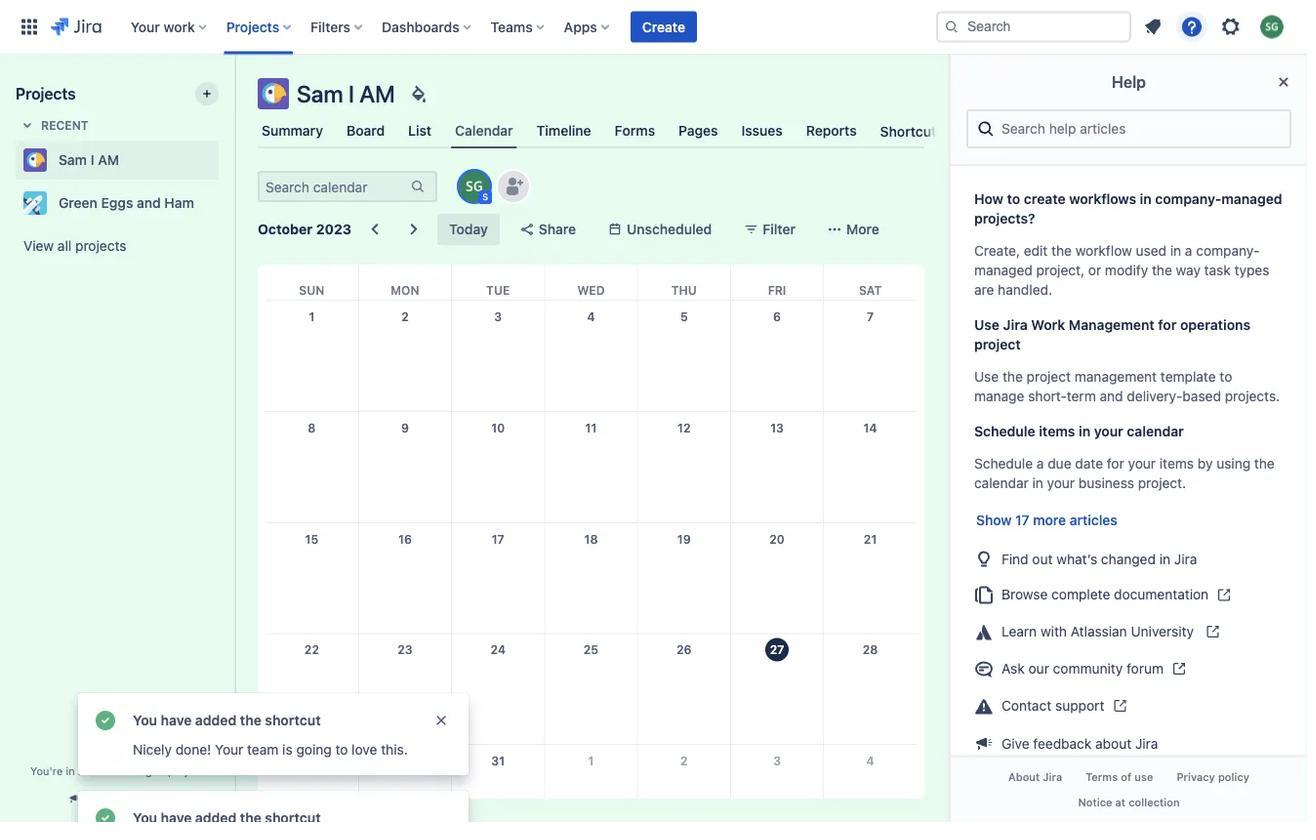 Task type: vqa. For each thing, say whether or not it's contained in the screenshot.


Task type: locate. For each thing, give the bounding box(es) containing it.
1 horizontal spatial 3 link
[[762, 745, 793, 776]]

0 horizontal spatial managed
[[118, 765, 165, 777]]

0 horizontal spatial 17
[[492, 532, 505, 546]]

types
[[1235, 262, 1270, 278]]

a inside create, edit the workflow used in a company- managed project, or modify the way task types are handled.
[[1185, 243, 1193, 259]]

your up date
[[1094, 423, 1124, 439]]

0 vertical spatial i
[[349, 80, 354, 107]]

feedback down contact support
[[1033, 735, 1092, 751]]

reports link
[[802, 113, 861, 148]]

business
[[1079, 475, 1135, 491]]

Search field
[[936, 11, 1132, 42]]

unscheduled button
[[596, 214, 724, 245]]

items
[[1039, 423, 1075, 439], [1160, 455, 1194, 472]]

1 horizontal spatial items
[[1160, 455, 1194, 472]]

use for use jira work management for operations project
[[974, 317, 1000, 333]]

teams button
[[485, 11, 552, 42]]

1 horizontal spatial sam i am
[[297, 80, 395, 107]]

0 horizontal spatial 2
[[401, 310, 409, 323]]

list
[[408, 123, 432, 139]]

1 horizontal spatial for
[[1158, 317, 1177, 333]]

forms link
[[611, 113, 659, 148]]

a inside schedule a due date for your items by using the calendar in your business project.
[[1037, 455, 1044, 472]]

to up projects?
[[1007, 191, 1021, 207]]

projects up collapse recent projects icon
[[16, 84, 76, 103]]

0 vertical spatial 17
[[1015, 512, 1030, 528]]

timeline
[[537, 123, 591, 139]]

0 horizontal spatial and
[[137, 195, 161, 211]]

1 vertical spatial sam i am
[[59, 152, 119, 168]]

13
[[771, 421, 784, 435]]

row containing sun
[[266, 265, 917, 300]]

1 horizontal spatial projects
[[226, 19, 279, 35]]

use inside use the project management template to manage short-term and delivery-based projects.
[[974, 369, 999, 385]]

your up the project.
[[1128, 455, 1156, 472]]

search image
[[944, 19, 960, 35]]

1 vertical spatial managed
[[974, 262, 1033, 278]]

contact support link
[[967, 688, 1292, 725]]

1 horizontal spatial give
[[1002, 735, 1030, 751]]

give inside 'link'
[[1002, 735, 1030, 751]]

your down due
[[1047, 475, 1075, 491]]

4 for the left 4 link
[[587, 310, 595, 323]]

0 horizontal spatial project
[[168, 765, 204, 777]]

1 vertical spatial 17
[[492, 532, 505, 546]]

wed
[[577, 283, 605, 297]]

6 row from the top
[[266, 745, 917, 822]]

4 row from the top
[[266, 523, 917, 634]]

schedule for schedule a due date for your items by using the calendar in your business project.
[[974, 455, 1033, 472]]

11
[[585, 421, 597, 435]]

share
[[539, 221, 576, 237]]

jira image
[[51, 15, 101, 39], [51, 15, 101, 39]]

1 horizontal spatial sam
[[297, 80, 343, 107]]

1 link down sun
[[296, 301, 327, 332]]

in inside create, edit the workflow used in a company- managed project, or modify the way task types are handled.
[[1171, 243, 1182, 259]]

0 horizontal spatial i
[[91, 152, 94, 168]]

items up due
[[1039, 423, 1075, 439]]

1 vertical spatial 4
[[867, 754, 874, 768]]

browse complete documentation link
[[967, 576, 1292, 613]]

date
[[1075, 455, 1103, 472]]

previous month image
[[363, 218, 387, 241]]

1 vertical spatial 3
[[773, 754, 781, 768]]

board
[[347, 123, 385, 139]]

view
[[23, 238, 54, 254]]

use up manage
[[974, 369, 999, 385]]

due
[[1048, 455, 1072, 472]]

green eggs and ham link
[[16, 184, 211, 223]]

0 vertical spatial 4
[[587, 310, 595, 323]]

management
[[1075, 369, 1157, 385]]

1 vertical spatial and
[[1100, 388, 1123, 404]]

1 vertical spatial project
[[1027, 369, 1071, 385]]

shortcuts button
[[876, 113, 979, 148]]

1 add to starred image from the top
[[213, 148, 236, 172]]

your down the you have added the shortcut
[[215, 742, 243, 758]]

feedback inside button
[[115, 792, 167, 806]]

0 vertical spatial and
[[137, 195, 161, 211]]

2 success image from the top
[[94, 807, 117, 822]]

sam i am inside sam i am link
[[59, 152, 119, 168]]

1 vertical spatial to
[[1220, 369, 1233, 385]]

your profile and settings image
[[1261, 15, 1284, 39]]

project inside use the project management template to manage short-term and delivery-based projects.
[[1027, 369, 1071, 385]]

2023
[[316, 221, 352, 237]]

0 horizontal spatial 3
[[494, 310, 502, 323]]

for inside schedule a due date for your items by using the calendar in your business project.
[[1107, 455, 1125, 472]]

1 horizontal spatial calendar
[[1127, 423, 1184, 439]]

sam up summary in the left of the page
[[297, 80, 343, 107]]

16
[[398, 532, 412, 546]]

am
[[360, 80, 395, 107], [98, 152, 119, 168]]

give feedback about jira
[[1002, 735, 1158, 751]]

0 vertical spatial your
[[1094, 423, 1124, 439]]

1 vertical spatial sam
[[59, 152, 87, 168]]

add to starred image
[[213, 148, 236, 172], [213, 191, 236, 215]]

workflow
[[1076, 243, 1132, 259]]

and down management
[[1100, 388, 1123, 404]]

i up board
[[349, 80, 354, 107]]

1 link right the 31 link on the left of page
[[576, 745, 607, 776]]

the inside schedule a due date for your items by using the calendar in your business project.
[[1255, 455, 1275, 472]]

use down are
[[974, 317, 1000, 333]]

collapse recent projects image
[[16, 113, 39, 137]]

the up manage
[[1003, 369, 1023, 385]]

feedback for give feedback about jira
[[1033, 735, 1092, 751]]

next month image
[[402, 218, 426, 241]]

calendar
[[455, 122, 513, 138]]

sun
[[299, 283, 325, 297]]

use inside use jira work management for operations project
[[974, 317, 1000, 333]]

2 horizontal spatial a
[[1185, 243, 1193, 259]]

0 vertical spatial 3
[[494, 310, 502, 323]]

shortcut
[[265, 712, 321, 728]]

give down team-
[[87, 792, 112, 806]]

0 horizontal spatial 2 link
[[390, 301, 421, 332]]

projects
[[226, 19, 279, 35], [16, 84, 76, 103]]

managed down nicely
[[118, 765, 165, 777]]

and left ham
[[137, 195, 161, 211]]

project up short-
[[1027, 369, 1071, 385]]

1 vertical spatial items
[[1160, 455, 1194, 472]]

1 schedule from the top
[[974, 423, 1036, 439]]

0 vertical spatial to
[[1007, 191, 1021, 207]]

fri link
[[764, 265, 790, 300]]

17
[[1015, 512, 1030, 528], [492, 532, 505, 546]]

1 horizontal spatial 17
[[1015, 512, 1030, 528]]

row containing 1
[[266, 301, 917, 412]]

0 vertical spatial for
[[1158, 317, 1177, 333]]

company- up task
[[1196, 243, 1260, 259]]

0 horizontal spatial 1
[[309, 310, 315, 323]]

0 vertical spatial 4 link
[[576, 301, 607, 332]]

jira left work
[[1003, 317, 1028, 333]]

a left team-
[[78, 765, 84, 777]]

1 vertical spatial 4 link
[[855, 745, 886, 776]]

0 horizontal spatial feedback
[[115, 792, 167, 806]]

0 horizontal spatial your
[[131, 19, 160, 35]]

2
[[401, 310, 409, 323], [681, 754, 688, 768]]

sam i am up board
[[297, 80, 395, 107]]

to left love
[[335, 742, 348, 758]]

1 vertical spatial your
[[215, 742, 243, 758]]

calendar down delivery-
[[1127, 423, 1184, 439]]

4 link
[[576, 301, 607, 332], [855, 745, 886, 776]]

jira right about
[[1043, 771, 1063, 784]]

schedule items in your calendar
[[974, 423, 1184, 439]]

1 horizontal spatial your
[[1094, 423, 1124, 439]]

a left due
[[1037, 455, 1044, 472]]

17 inside button
[[1015, 512, 1030, 528]]

projects up sidebar navigation image
[[226, 19, 279, 35]]

1 horizontal spatial managed
[[974, 262, 1033, 278]]

schedule a due date for your items by using the calendar in your business project.
[[974, 455, 1275, 491]]

4
[[587, 310, 595, 323], [867, 754, 874, 768]]

am up board
[[360, 80, 395, 107]]

1 vertical spatial 1 link
[[576, 745, 607, 776]]

how
[[974, 191, 1004, 207]]

3 row from the top
[[266, 412, 917, 523]]

company- up used
[[1155, 191, 1222, 207]]

1 horizontal spatial project
[[974, 336, 1021, 352]]

0 horizontal spatial am
[[98, 152, 119, 168]]

in up documentation
[[1160, 550, 1171, 567]]

give up about
[[1002, 735, 1030, 751]]

17 right 16 link
[[492, 532, 505, 546]]

0 horizontal spatial to
[[335, 742, 348, 758]]

1 row from the top
[[266, 265, 917, 300]]

11 link
[[576, 412, 607, 443]]

2 schedule from the top
[[974, 455, 1033, 472]]

1 horizontal spatial a
[[1037, 455, 1044, 472]]

1 vertical spatial give
[[87, 792, 112, 806]]

1 vertical spatial 2 link
[[669, 745, 700, 776]]

give for give feedback about jira
[[1002, 735, 1030, 751]]

use jira work management for operations project
[[974, 317, 1251, 352]]

managed inside create, edit the workflow used in a company- managed project, or modify the way task types are handled.
[[974, 262, 1033, 278]]

27
[[770, 643, 784, 657]]

1 vertical spatial 1
[[588, 754, 594, 768]]

0 vertical spatial 2 link
[[390, 301, 421, 332]]

a up way
[[1185, 243, 1193, 259]]

schedule left due
[[974, 455, 1033, 472]]

for for date
[[1107, 455, 1125, 472]]

the right the using in the right bottom of the page
[[1255, 455, 1275, 472]]

for up business
[[1107, 455, 1125, 472]]

create
[[1024, 191, 1066, 207]]

in up way
[[1171, 243, 1182, 259]]

0 vertical spatial company-
[[1155, 191, 1222, 207]]

create, edit the workflow used in a company- managed project, or modify the way task types are handled.
[[974, 243, 1270, 298]]

2 add to starred image from the top
[[213, 191, 236, 215]]

workflows
[[1069, 191, 1137, 207]]

5 link
[[669, 301, 700, 332]]

1 horizontal spatial feedback
[[1033, 735, 1092, 751]]

set background color image
[[407, 82, 430, 105]]

feedback inside 'link'
[[1033, 735, 1092, 751]]

2 row from the top
[[266, 301, 917, 412]]

1 horizontal spatial to
[[1007, 191, 1021, 207]]

tab list
[[246, 113, 979, 148]]

2 horizontal spatial managed
[[1222, 191, 1283, 207]]

calendar up show
[[974, 475, 1029, 491]]

in up show 17 more articles
[[1033, 475, 1044, 491]]

row
[[266, 265, 917, 300], [266, 301, 917, 412], [266, 412, 917, 523], [266, 523, 917, 634], [266, 634, 917, 745], [266, 745, 917, 822]]

privacy policy
[[1177, 771, 1250, 784]]

grid containing sun
[[266, 265, 917, 822]]

feedback down the you're in a team-managed project
[[115, 792, 167, 806]]

jira up documentation
[[1174, 550, 1197, 567]]

give inside button
[[87, 792, 112, 806]]

0 vertical spatial feedback
[[1033, 735, 1092, 751]]

29
[[304, 754, 319, 768]]

1 vertical spatial schedule
[[974, 455, 1033, 472]]

am up green eggs and ham link
[[98, 152, 119, 168]]

2 use from the top
[[974, 369, 999, 385]]

add to starred image right ham
[[213, 191, 236, 215]]

jira right about at the bottom of page
[[1136, 735, 1158, 751]]

project up manage
[[974, 336, 1021, 352]]

banner
[[0, 0, 1307, 55]]

2 vertical spatial project
[[168, 765, 204, 777]]

0 horizontal spatial projects
[[16, 84, 76, 103]]

find
[[1002, 550, 1029, 567]]

0 vertical spatial am
[[360, 80, 395, 107]]

1 use from the top
[[974, 317, 1000, 333]]

more button
[[815, 214, 891, 245]]

1 horizontal spatial and
[[1100, 388, 1123, 404]]

19
[[677, 532, 691, 546]]

1 right the 31 link on the left of page
[[588, 754, 594, 768]]

3 for 3 link to the left
[[494, 310, 502, 323]]

2 vertical spatial your
[[1047, 475, 1075, 491]]

0 horizontal spatial sam i am
[[59, 152, 119, 168]]

2 vertical spatial a
[[78, 765, 84, 777]]

0 vertical spatial 3 link
[[483, 301, 514, 332]]

6
[[773, 310, 781, 323]]

0 vertical spatial your
[[131, 19, 160, 35]]

schedule down manage
[[974, 423, 1036, 439]]

15
[[305, 532, 319, 546]]

i up the green at left top
[[91, 152, 94, 168]]

schedule inside schedule a due date for your items by using the calendar in your business project.
[[974, 455, 1033, 472]]

close image
[[1272, 70, 1296, 94]]

3
[[494, 310, 502, 323], [773, 754, 781, 768]]

1 horizontal spatial 1
[[588, 754, 594, 768]]

3 for bottom 3 link
[[773, 754, 781, 768]]

work
[[1031, 317, 1066, 333]]

to up based
[[1220, 369, 1233, 385]]

sam i am
[[297, 80, 395, 107], [59, 152, 119, 168]]

for inside use jira work management for operations project
[[1158, 317, 1177, 333]]

contact
[[1002, 698, 1052, 714]]

5 row from the top
[[266, 634, 917, 745]]

managed down create,
[[974, 262, 1033, 278]]

success image
[[94, 709, 117, 732], [94, 807, 117, 822]]

sat link
[[855, 265, 886, 300]]

0 vertical spatial schedule
[[974, 423, 1036, 439]]

thu link
[[668, 265, 701, 300]]

add to starred image down sidebar navigation image
[[213, 148, 236, 172]]

0 vertical spatial use
[[974, 317, 1000, 333]]

success image down give feedback
[[94, 807, 117, 822]]

and inside use the project management template to manage short-term and delivery-based projects.
[[1100, 388, 1123, 404]]

show
[[976, 512, 1012, 528]]

0 vertical spatial managed
[[1222, 191, 1283, 207]]

31 link
[[483, 745, 514, 776]]

project inside use jira work management for operations project
[[974, 336, 1021, 352]]

0 vertical spatial sam i am
[[297, 80, 395, 107]]

0 horizontal spatial a
[[78, 765, 84, 777]]

for left operations
[[1158, 317, 1177, 333]]

grid
[[266, 265, 917, 822]]

appswitcher icon image
[[18, 15, 41, 39]]

create
[[642, 19, 685, 35]]

1 vertical spatial calendar
[[974, 475, 1029, 491]]

0 vertical spatial 1 link
[[296, 301, 327, 332]]

in right workflows
[[1140, 191, 1152, 207]]

filters
[[311, 19, 351, 35]]

26 link
[[669, 634, 700, 665]]

14 link
[[855, 412, 886, 443]]

jira inside about jira button
[[1043, 771, 1063, 784]]

1 down sun
[[309, 310, 315, 323]]

terms of use link
[[1074, 765, 1165, 790]]

23
[[398, 643, 413, 657]]

0 horizontal spatial calendar
[[974, 475, 1029, 491]]

help image
[[1180, 15, 1204, 39]]

17 left the more
[[1015, 512, 1030, 528]]

row containing 8
[[266, 412, 917, 523]]

privacy policy link
[[1165, 765, 1262, 790]]

26
[[677, 643, 692, 657]]

items up the project.
[[1160, 455, 1194, 472]]

items inside schedule a due date for your items by using the calendar in your business project.
[[1160, 455, 1194, 472]]

0 horizontal spatial give
[[87, 792, 112, 806]]

sam i am down recent in the left top of the page
[[59, 152, 119, 168]]

sidebar navigation image
[[213, 78, 256, 117]]

list link
[[404, 113, 436, 148]]

create button
[[631, 11, 697, 42]]

projects?
[[974, 210, 1036, 227]]

learn
[[1002, 623, 1037, 639]]

in inside schedule a due date for your items by using the calendar in your business project.
[[1033, 475, 1044, 491]]

success image left you
[[94, 709, 117, 732]]

create,
[[974, 243, 1020, 259]]

1 vertical spatial for
[[1107, 455, 1125, 472]]

0 vertical spatial items
[[1039, 423, 1075, 439]]

0 vertical spatial success image
[[94, 709, 117, 732]]

project down done! at bottom
[[168, 765, 204, 777]]

pages
[[679, 123, 718, 139]]

your left work
[[131, 19, 160, 35]]

the
[[1052, 243, 1072, 259], [1152, 262, 1173, 278], [1003, 369, 1023, 385], [1255, 455, 1275, 472], [240, 712, 262, 728]]

notice at collection link
[[1067, 790, 1192, 814]]

about
[[1096, 735, 1132, 751]]

sam down recent in the left top of the page
[[59, 152, 87, 168]]

2 horizontal spatial your
[[1128, 455, 1156, 472]]

2 horizontal spatial to
[[1220, 369, 1233, 385]]

managed up types
[[1222, 191, 1283, 207]]

1 success image from the top
[[94, 709, 117, 732]]

1 vertical spatial 2
[[681, 754, 688, 768]]

and inside green eggs and ham link
[[137, 195, 161, 211]]



Task type: describe. For each thing, give the bounding box(es) containing it.
1 vertical spatial 3 link
[[762, 745, 793, 776]]

sun link
[[295, 265, 328, 300]]

issues
[[742, 123, 783, 139]]

15 link
[[296, 523, 327, 554]]

jira inside give feedback about jira 'link'
[[1136, 735, 1158, 751]]

tue
[[486, 283, 510, 297]]

browse complete documentation
[[1002, 586, 1209, 602]]

today
[[449, 221, 488, 237]]

Search calendar text field
[[260, 173, 408, 200]]

4 for 4 link to the right
[[867, 754, 874, 768]]

more
[[1033, 512, 1066, 528]]

12
[[678, 421, 691, 435]]

10 link
[[483, 412, 514, 443]]

today button
[[438, 214, 500, 245]]

add to starred image for sam i am
[[213, 148, 236, 172]]

terms
[[1086, 771, 1118, 784]]

projects inside "popup button"
[[226, 19, 279, 35]]

1 horizontal spatial i
[[349, 80, 354, 107]]

summary link
[[258, 113, 327, 148]]

give feedback
[[87, 792, 167, 806]]

8 link
[[296, 412, 327, 443]]

1 horizontal spatial 1 link
[[576, 745, 607, 776]]

reports
[[806, 123, 857, 139]]

Search help articles field
[[996, 111, 1282, 146]]

company- inside create, edit the workflow used in a company- managed project, or modify the way task types are handled.
[[1196, 243, 1260, 259]]

0 vertical spatial calendar
[[1127, 423, 1184, 439]]

30 link
[[390, 745, 421, 776]]

17 inside 'row'
[[492, 532, 505, 546]]

added
[[195, 712, 237, 728]]

30
[[397, 754, 413, 768]]

all
[[58, 238, 72, 254]]

jira inside use jira work management for operations project
[[1003, 317, 1028, 333]]

delivery-
[[1127, 388, 1183, 404]]

sam green image
[[459, 171, 490, 202]]

you
[[133, 712, 157, 728]]

1 horizontal spatial 4 link
[[855, 745, 886, 776]]

the up team
[[240, 712, 262, 728]]

row containing 22
[[266, 634, 917, 745]]

1 horizontal spatial your
[[215, 742, 243, 758]]

use for use the project management template to manage short-term and delivery-based projects.
[[974, 369, 999, 385]]

schedule for schedule items in your calendar
[[974, 423, 1036, 439]]

to inside use the project management template to manage short-term and delivery-based projects.
[[1220, 369, 1233, 385]]

tue link
[[482, 265, 514, 300]]

the inside use the project management template to manage short-term and delivery-based projects.
[[1003, 369, 1023, 385]]

managed inside the how to create workflows in company-managed projects?
[[1222, 191, 1283, 207]]

19 link
[[669, 523, 700, 554]]

1 horizontal spatial 2 link
[[669, 745, 700, 776]]

teams
[[491, 19, 533, 35]]

terms of use
[[1086, 771, 1153, 784]]

1 vertical spatial i
[[91, 152, 94, 168]]

manage
[[974, 388, 1025, 404]]

0 horizontal spatial your
[[1047, 475, 1075, 491]]

give feedback about jira link
[[967, 725, 1292, 761]]

notice at collection
[[1078, 796, 1180, 808]]

of
[[1121, 771, 1132, 784]]

in up date
[[1079, 423, 1091, 439]]

2 vertical spatial managed
[[118, 765, 165, 777]]

banner containing your work
[[0, 0, 1307, 55]]

timeline link
[[533, 113, 595, 148]]

0 horizontal spatial 3 link
[[483, 301, 514, 332]]

are
[[974, 282, 994, 298]]

row containing 15
[[266, 523, 917, 634]]

9
[[401, 421, 409, 435]]

notice
[[1078, 796, 1113, 808]]

you have added the shortcut
[[133, 712, 321, 728]]

team
[[247, 742, 279, 758]]

apps
[[564, 19, 597, 35]]

shortcuts
[[880, 123, 944, 139]]

1 vertical spatial am
[[98, 152, 119, 168]]

filter button
[[732, 214, 807, 245]]

nicely
[[133, 742, 172, 758]]

in right you're
[[66, 765, 75, 777]]

give for give feedback
[[87, 792, 112, 806]]

summary
[[262, 123, 323, 139]]

jira inside find out what's changed in jira link
[[1174, 550, 1197, 567]]

going
[[296, 742, 332, 758]]

sam i am link
[[16, 141, 211, 180]]

have
[[161, 712, 192, 728]]

sat
[[859, 283, 882, 297]]

25
[[584, 643, 599, 657]]

add to starred image for green eggs and ham
[[213, 191, 236, 215]]

29 link
[[296, 745, 327, 776]]

show 17 more articles
[[976, 512, 1118, 528]]

more
[[847, 221, 880, 237]]

modify
[[1105, 262, 1148, 278]]

6 link
[[762, 301, 793, 332]]

the down used
[[1152, 262, 1173, 278]]

primary element
[[12, 0, 936, 54]]

is
[[282, 742, 293, 758]]

projects button
[[220, 11, 299, 42]]

learn with atlassian university
[[1002, 623, 1198, 639]]

settings image
[[1220, 15, 1243, 39]]

calendar inside schedule a due date for your items by using the calendar in your business project.
[[974, 475, 1029, 491]]

share button
[[508, 214, 588, 245]]

0 vertical spatial sam
[[297, 80, 343, 107]]

notifications image
[[1141, 15, 1165, 39]]

feedback for give feedback
[[115, 792, 167, 806]]

ham
[[164, 195, 194, 211]]

tab list containing calendar
[[246, 113, 979, 148]]

short-
[[1028, 388, 1067, 404]]

0 vertical spatial 1
[[309, 310, 315, 323]]

project.
[[1138, 475, 1186, 491]]

for for management
[[1158, 317, 1177, 333]]

to inside the how to create workflows in company-managed projects?
[[1007, 191, 1021, 207]]

changed
[[1101, 550, 1156, 567]]

2 vertical spatial to
[[335, 742, 348, 758]]

about jira button
[[997, 765, 1074, 790]]

browse
[[1002, 586, 1048, 602]]

0 horizontal spatial 4 link
[[576, 301, 607, 332]]

community
[[1053, 660, 1123, 677]]

0 horizontal spatial items
[[1039, 423, 1075, 439]]

1 vertical spatial projects
[[16, 84, 76, 103]]

give feedback button
[[55, 783, 179, 815]]

dashboards
[[382, 19, 460, 35]]

22 link
[[296, 634, 327, 665]]

filters button
[[305, 11, 370, 42]]

edit
[[1024, 243, 1048, 259]]

about jira
[[1009, 771, 1063, 784]]

9 link
[[390, 412, 421, 443]]

support
[[1056, 698, 1105, 714]]

in inside the how to create workflows in company-managed projects?
[[1140, 191, 1152, 207]]

20 link
[[762, 523, 793, 554]]

you're in a team-managed project
[[30, 765, 204, 777]]

your inside dropdown button
[[131, 19, 160, 35]]

mon
[[391, 283, 419, 297]]

company- inside the how to create workflows in company-managed projects?
[[1155, 191, 1222, 207]]

using
[[1217, 455, 1251, 472]]

dismiss image
[[434, 713, 449, 728]]

create project image
[[199, 86, 215, 102]]

unscheduled image
[[607, 222, 623, 237]]

october 2023
[[258, 221, 352, 237]]

about
[[1009, 771, 1040, 784]]

operations
[[1180, 317, 1251, 333]]

team-
[[87, 765, 118, 777]]

add people image
[[502, 175, 525, 198]]

how to create workflows in company-managed projects?
[[974, 191, 1283, 227]]

1 horizontal spatial 2
[[681, 754, 688, 768]]

work
[[164, 19, 195, 35]]

31
[[491, 754, 505, 768]]

1 horizontal spatial am
[[360, 80, 395, 107]]

out
[[1032, 550, 1053, 567]]

ask our community forum
[[1002, 660, 1164, 677]]

0 vertical spatial 2
[[401, 310, 409, 323]]

0 horizontal spatial sam
[[59, 152, 87, 168]]

row containing 29
[[266, 745, 917, 822]]

the up the project,
[[1052, 243, 1072, 259]]



